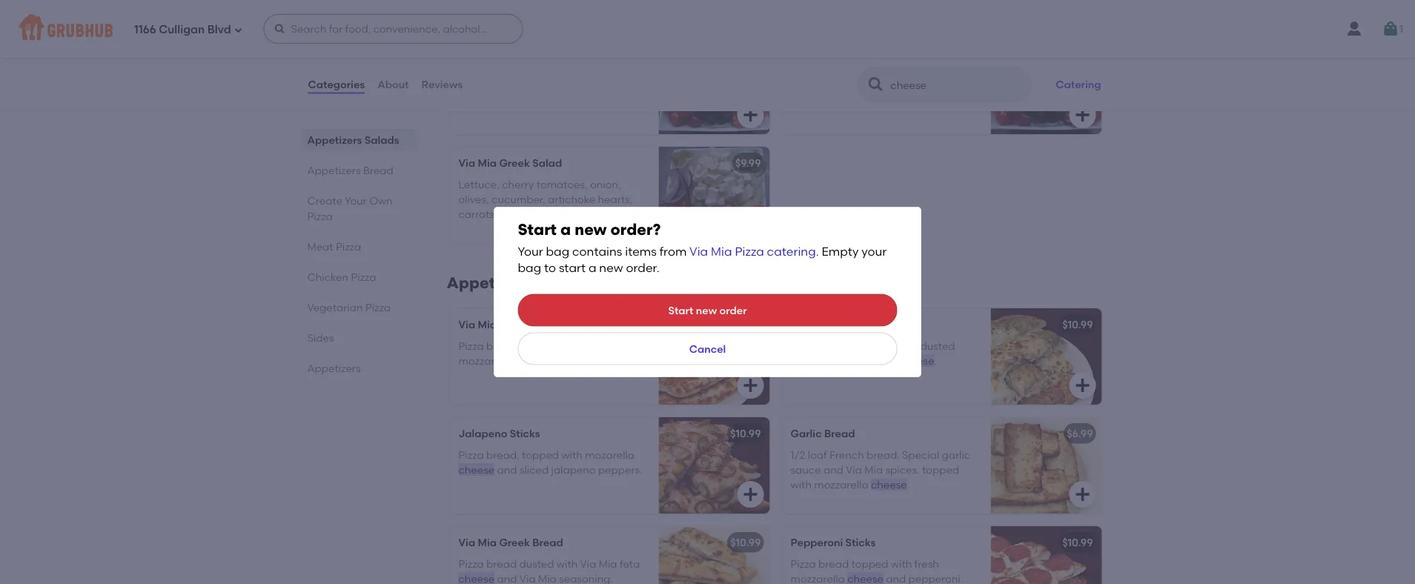 Task type: vqa. For each thing, say whether or not it's contained in the screenshot.
the olives,
yes



Task type: locate. For each thing, give the bounding box(es) containing it.
start a new order?
[[518, 220, 661, 239]]

carrots. down search icon
[[883, 99, 921, 111]]

cheese inside pizza bread, topped with mozarella cheese and sliced jalapeno peppers.
[[459, 463, 495, 476]]

0 vertical spatial sticks
[[510, 427, 540, 440]]

appetizers up appetizers bread tab
[[307, 133, 362, 146]]

pizza bread topped with fresh mozzarella for mia
[[459, 339, 607, 367]]

reviews
[[422, 78, 463, 91]]

culligan
[[159, 23, 205, 36]]

2 $9.99 from the top
[[735, 157, 761, 169]]

olives, down lettuce, tomatoes, cheese at the top right
[[878, 84, 909, 96]]

appetizers salads
[[307, 133, 399, 146]]

bread for greek
[[486, 557, 517, 570]]

pizza up sides tab
[[365, 301, 391, 314]]

0 vertical spatial ,
[[924, 69, 927, 81]]

bread inside tab
[[363, 164, 394, 176]]

0 horizontal spatial hearts,
[[598, 193, 633, 205]]

1 vertical spatial cucumber,
[[911, 84, 965, 96]]

pizza bread topped with fresh mozzarella for sticks
[[791, 557, 939, 584]]

1 horizontal spatial bread,
[[819, 339, 852, 352]]

Search Via Mia Pizza search field
[[889, 78, 1003, 92]]

svg image for lettuce, tomatoes,
[[1074, 106, 1092, 124]]

2 vertical spatial pepperoncini
[[500, 208, 567, 220]]

1 vertical spatial pepperoncini
[[791, 99, 858, 111]]

appetizers down sides
[[307, 362, 361, 374]]

0 vertical spatial bag
[[546, 244, 570, 258]]

1 horizontal spatial olives,
[[500, 84, 530, 96]]

0 horizontal spatial your
[[345, 194, 367, 207]]

1 $9.99 from the top
[[735, 48, 761, 60]]

appetizers bread up via mia cheesy bread
[[447, 274, 583, 292]]

svg image for 1/2 loaf french bread. special garlic sauce and via mia spices, topped with mozzarella
[[1074, 486, 1092, 503]]

1 vertical spatial start
[[668, 304, 694, 317]]

0 horizontal spatial appetizers bread
[[307, 164, 394, 176]]

1 vertical spatial $9.99
[[735, 157, 761, 169]]

1 vertical spatial bag
[[518, 261, 541, 275]]

0 horizontal spatial bag
[[518, 261, 541, 275]]

greek
[[499, 157, 530, 169], [499, 536, 530, 549]]

garlic bread image
[[991, 417, 1102, 514]]

dusted right sauce,
[[921, 339, 955, 352]]

cheese down spices,
[[871, 479, 907, 491]]

via mia chef salad
[[459, 48, 556, 60]]

pizza down create
[[307, 210, 333, 222]]

2 horizontal spatial fresh
[[915, 557, 939, 570]]

bread,
[[819, 339, 852, 352], [486, 448, 520, 461]]

olives, inside , artichoke hearts, olives, cucumber, pepperoncini and carrots.
[[878, 84, 909, 96]]

carrots. inside , olives, pepperoncini and carrots.
[[459, 99, 497, 111]]

bread down via mia cheesy bread
[[486, 339, 517, 352]]

loaf
[[808, 448, 827, 461]]

0 horizontal spatial ,
[[495, 84, 497, 96]]

olives, down ham,
[[500, 84, 530, 96]]

create
[[307, 194, 343, 207]]

cucumber, down cherry
[[492, 193, 546, 205]]

1 horizontal spatial start
[[668, 304, 694, 317]]

cheese . for bread.
[[871, 479, 910, 491]]

1 vertical spatial your
[[518, 244, 543, 258]]

bread down via mia greek bread
[[486, 557, 517, 570]]

bag left to
[[518, 261, 541, 275]]

1 carrots. from the left
[[459, 99, 497, 111]]

, right search icon
[[924, 69, 927, 81]]

your down "lettuce, cherry tomatoes, onion, olives, cucumber, artichoke hearts, carrots, pepperoncini and feta ."
[[518, 244, 543, 258]]

new inside the start new order button
[[696, 304, 717, 317]]

cucumber, inside lettuce, ham, cucumber, tomatoes, cheese
[[530, 69, 584, 81]]

0 horizontal spatial sticks
[[510, 427, 540, 440]]

1 horizontal spatial bag
[[546, 244, 570, 258]]

cheese down via mia chef salad
[[459, 84, 495, 96]]

$6.99
[[1067, 427, 1093, 440]]

chef
[[499, 48, 524, 60]]

, down via mia chef salad
[[495, 84, 497, 96]]

$10.99 for pizza bread dusted with via mia feta
[[730, 536, 761, 549]]

dusted
[[921, 339, 955, 352], [519, 557, 554, 570]]

0 vertical spatial fresh
[[583, 339, 607, 352]]

greek for salad
[[499, 157, 530, 169]]

start inside button
[[668, 304, 694, 317]]

greek up pizza bread dusted with via mia feta
[[499, 536, 530, 549]]

pepperoncini inside , olives, pepperoncini and carrots.
[[533, 84, 600, 96]]

0 vertical spatial a
[[561, 220, 571, 239]]

bread up pesto
[[862, 318, 893, 331]]

fresh for via mia cheesy bread
[[583, 339, 607, 352]]

pesto
[[831, 318, 860, 331]]

olives, up the carrots,
[[459, 193, 489, 205]]

garlic
[[942, 448, 971, 461]]

chicken pizza
[[307, 271, 376, 283]]

pizza inside tab
[[336, 240, 361, 253]]

2 vertical spatial new
[[696, 304, 717, 317]]

1 vertical spatial greek
[[499, 536, 530, 549]]

sticks for pepperoni sticks
[[846, 536, 876, 549]]

via mia garden salad image
[[991, 38, 1102, 134]]

topped down cheesy
[[519, 339, 556, 352]]

dusted down via mia greek bread
[[519, 557, 554, 570]]

0 vertical spatial cucumber,
[[530, 69, 584, 81]]

1 vertical spatial ,
[[495, 84, 497, 96]]

chicken pizza tab
[[307, 269, 411, 285]]

appetizers bread inside tab
[[307, 164, 394, 176]]

cheese . for with
[[515, 354, 554, 367]]

lettuce,
[[459, 69, 500, 81], [791, 69, 832, 81], [459, 178, 500, 190]]

$10.99
[[1063, 318, 1093, 331], [730, 427, 761, 440], [730, 536, 761, 549], [1063, 536, 1093, 549]]

new down the contains
[[599, 261, 623, 275]]

0 vertical spatial $9.99
[[735, 48, 761, 60]]

salad for cucumber,
[[526, 48, 556, 60]]

a down the contains
[[589, 261, 597, 275]]

and inside pizza bread, topped with mozarella cheese and sliced jalapeno peppers.
[[497, 463, 517, 476]]

1166 culligan blvd
[[134, 23, 231, 36]]

greek for bread
[[499, 536, 530, 549]]

1 horizontal spatial pizza bread topped with fresh mozzarella
[[791, 557, 939, 584]]

bread, inside pizza bread, topped with mozarella cheese and sliced jalapeno peppers.
[[486, 448, 520, 461]]

topped
[[519, 339, 556, 352], [522, 448, 559, 461], [922, 463, 959, 476], [852, 557, 889, 570]]

bread down pepperoni sticks
[[819, 557, 849, 570]]

. for garlic bread
[[907, 479, 910, 491]]

carrots. down reviews
[[459, 99, 497, 111]]

0 horizontal spatial a
[[561, 220, 571, 239]]

cancel button
[[518, 333, 898, 365]]

1 horizontal spatial appetizers bread
[[447, 274, 583, 292]]

empty
[[822, 244, 859, 258]]

artichoke
[[791, 84, 838, 96], [548, 193, 596, 205]]

via mia greek bread image
[[659, 526, 770, 584]]

new up the contains
[[575, 220, 607, 239]]

2 vertical spatial $9.99
[[735, 318, 761, 331]]

bread, down via mia pesto bread
[[819, 339, 852, 352]]

0 horizontal spatial start
[[518, 220, 557, 239]]

jalapeno
[[551, 463, 596, 476]]

0 horizontal spatial dusted
[[519, 557, 554, 570]]

appetizers inside tab
[[307, 133, 362, 146]]

artichoke inside , artichoke hearts, olives, cucumber, pepperoncini and carrots.
[[791, 84, 838, 96]]

0 vertical spatial feta
[[592, 208, 612, 220]]

0 vertical spatial artichoke
[[791, 84, 838, 96]]

cucumber, right search icon
[[911, 84, 965, 96]]

create your own pizza tab
[[307, 193, 411, 224]]

bag up to
[[546, 244, 570, 258]]

0 vertical spatial dusted
[[921, 339, 955, 352]]

2 vertical spatial cucumber,
[[492, 193, 546, 205]]

greek up cherry
[[499, 157, 530, 169]]

tomatoes,
[[587, 69, 638, 81], [834, 69, 886, 81], [537, 178, 588, 190]]

cheese . down spices,
[[871, 479, 910, 491]]

with
[[559, 339, 580, 352], [791, 354, 812, 367], [562, 448, 583, 461], [791, 479, 812, 491], [557, 557, 578, 570], [891, 557, 912, 570]]

, artichoke hearts, olives, cucumber, pepperoncini and carrots.
[[791, 69, 965, 111]]

pizza
[[307, 210, 333, 222], [336, 240, 361, 253], [735, 244, 764, 258], [351, 271, 376, 283], [365, 301, 391, 314], [459, 339, 484, 352], [791, 339, 816, 352], [459, 448, 484, 461], [459, 557, 484, 570], [791, 557, 816, 570]]

start
[[518, 220, 557, 239], [668, 304, 694, 317]]

mozzarella
[[459, 354, 513, 367], [841, 354, 896, 367], [814, 479, 869, 491], [791, 572, 845, 584]]

pizza down via mia greek bread
[[459, 557, 484, 570]]

pizza bread topped with fresh mozzarella down pepperoni sticks
[[791, 557, 939, 584]]

cucumber, up , olives, pepperoncini and carrots.
[[530, 69, 584, 81]]

0 vertical spatial bread,
[[819, 339, 852, 352]]

appetizers up via mia cheesy bread
[[447, 274, 532, 292]]

bread.
[[867, 448, 900, 461]]

pizza bread topped with fresh mozzarella
[[459, 339, 607, 367], [791, 557, 939, 584]]

0 horizontal spatial pizza bread topped with fresh mozzarella
[[459, 339, 607, 367]]

appetizers bread
[[307, 164, 394, 176], [447, 274, 583, 292]]

topped down garlic
[[922, 463, 959, 476]]

topped inside 1/2 loaf french bread. special garlic sauce and via mia spices, topped with mozzarella
[[922, 463, 959, 476]]

artichoke down lettuce, tomatoes, cheese at the top right
[[791, 84, 838, 96]]

a up start
[[561, 220, 571, 239]]

via for pizza bread, pesto sauce, dusted with fresh mozzarella
[[791, 318, 808, 331]]

jalapeno
[[459, 427, 507, 440]]

pizza down jalapeno
[[459, 448, 484, 461]]

special
[[902, 448, 940, 461]]

pizza right meat
[[336, 240, 361, 253]]

carrots. inside , artichoke hearts, olives, cucumber, pepperoncini and carrots.
[[883, 99, 921, 111]]

cheese .
[[515, 354, 554, 367], [898, 354, 937, 367], [871, 479, 910, 491]]

lettuce, down via mia garden salad
[[791, 69, 832, 81]]

own
[[369, 194, 393, 207]]

0 horizontal spatial bread,
[[486, 448, 520, 461]]

1 vertical spatial pizza bread topped with fresh mozzarella
[[791, 557, 939, 584]]

svg image for pizza bread, pesto sauce, dusted with fresh mozzarella
[[1074, 377, 1092, 394]]

2 horizontal spatial olives,
[[878, 84, 909, 96]]

artichoke inside "lettuce, cherry tomatoes, onion, olives, cucumber, artichoke hearts, carrots, pepperoncini and feta ."
[[548, 193, 596, 205]]

mozarella
[[585, 448, 635, 461]]

1 horizontal spatial sticks
[[846, 536, 876, 549]]

cucumber, inside , artichoke hearts, olives, cucumber, pepperoncini and carrots.
[[911, 84, 965, 96]]

1 vertical spatial artichoke
[[548, 193, 596, 205]]

0 vertical spatial hearts,
[[841, 84, 876, 96]]

1 vertical spatial new
[[599, 261, 623, 275]]

1 vertical spatial hearts,
[[598, 193, 633, 205]]

,
[[924, 69, 927, 81], [495, 84, 497, 96]]

1 vertical spatial feta
[[620, 557, 640, 570]]

svg image for pizza bread topped with fresh mozzarella
[[742, 377, 760, 394]]

mozzarella down via mia cheesy bread
[[459, 354, 513, 367]]

carrots.
[[459, 99, 497, 111], [883, 99, 921, 111]]

0 vertical spatial your
[[345, 194, 367, 207]]

, inside , artichoke hearts, olives, cucumber, pepperoncini and carrots.
[[924, 69, 927, 81]]

bread up own
[[363, 164, 394, 176]]

0 vertical spatial pizza bread topped with fresh mozzarella
[[459, 339, 607, 367]]

lettuce, up the carrots,
[[459, 178, 500, 190]]

hearts,
[[841, 84, 876, 96], [598, 193, 633, 205]]

1 vertical spatial dusted
[[519, 557, 554, 570]]

pizza down pepperoni
[[791, 557, 816, 570]]

feta
[[592, 208, 612, 220], [620, 557, 640, 570]]

with inside 1/2 loaf french bread. special garlic sauce and via mia spices, topped with mozzarella
[[791, 479, 812, 491]]

mia for pizza bread dusted with via mia feta
[[478, 536, 497, 549]]

1 horizontal spatial a
[[589, 261, 597, 275]]

fresh
[[583, 339, 607, 352], [814, 354, 839, 367], [915, 557, 939, 570]]

pepperoncini down via mia chef salad
[[533, 84, 600, 96]]

3 $9.99 from the top
[[735, 318, 761, 331]]

meat
[[307, 240, 333, 253]]

order?
[[611, 220, 661, 239]]

$8.99
[[1067, 48, 1093, 60]]

mia
[[478, 48, 497, 60], [810, 48, 829, 60], [478, 157, 497, 169], [711, 244, 732, 258], [478, 318, 497, 331], [810, 318, 829, 331], [865, 463, 883, 476], [478, 536, 497, 549], [599, 557, 617, 570]]

cheese . down sauce,
[[898, 354, 937, 367]]

bag
[[546, 244, 570, 258], [518, 261, 541, 275]]

mia for lettuce, ham, cucumber, tomatoes,
[[478, 48, 497, 60]]

lettuce, down via mia chef salad
[[459, 69, 500, 81]]

artichoke up 'start a new order?' on the top left of the page
[[548, 193, 596, 205]]

2 carrots. from the left
[[883, 99, 921, 111]]

1 vertical spatial sticks
[[846, 536, 876, 549]]

your inside create your own pizza
[[345, 194, 367, 207]]

bread down the contains
[[535, 274, 583, 292]]

0 horizontal spatial carrots.
[[459, 99, 497, 111]]

pepperoncini down cherry
[[500, 208, 567, 220]]

hearts, inside "lettuce, cherry tomatoes, onion, olives, cucumber, artichoke hearts, carrots, pepperoncini and feta ."
[[598, 193, 633, 205]]

bread
[[363, 164, 394, 176], [535, 274, 583, 292], [539, 318, 570, 331], [862, 318, 893, 331], [824, 427, 855, 440], [533, 536, 563, 549]]

1 horizontal spatial artichoke
[[791, 84, 838, 96]]

pizza down via mia pesto bread
[[791, 339, 816, 352]]

sticks up sliced on the left
[[510, 427, 540, 440]]

1 greek from the top
[[499, 157, 530, 169]]

ham,
[[502, 69, 528, 81]]

olives,
[[500, 84, 530, 96], [878, 84, 909, 96], [459, 193, 489, 205]]

via for lettuce, cherry tomatoes, onion, olives, cucumber, artichoke hearts, carrots, pepperoncini and feta
[[459, 157, 475, 169]]

cheese
[[888, 69, 924, 81], [459, 84, 495, 96], [515, 354, 552, 367], [898, 354, 934, 367], [459, 463, 495, 476], [871, 479, 907, 491]]

0 horizontal spatial fresh
[[583, 339, 607, 352]]

cheese . down cheesy
[[515, 354, 554, 367]]

topped down pepperoni sticks
[[852, 557, 889, 570]]

salad up lettuce, ham, cucumber, tomatoes, cheese
[[526, 48, 556, 60]]

1 vertical spatial a
[[589, 261, 597, 275]]

1 vertical spatial bread,
[[486, 448, 520, 461]]

mozzarella inside pizza bread, pesto sauce, dusted with fresh mozzarella
[[841, 354, 896, 367]]

1 horizontal spatial hearts,
[[841, 84, 876, 96]]

cheese down cheesy
[[515, 354, 552, 367]]

svg image
[[1382, 20, 1400, 38], [274, 23, 286, 35], [742, 106, 760, 124], [1074, 106, 1092, 124], [742, 377, 760, 394], [1074, 377, 1092, 394], [742, 486, 760, 503], [1074, 486, 1092, 503]]

1 horizontal spatial carrots.
[[883, 99, 921, 111]]

pepperoni sticks image
[[991, 526, 1102, 584]]

topped inside pizza bread, topped with mozarella cheese and sliced jalapeno peppers.
[[522, 448, 559, 461]]

via mia greek salad image
[[659, 147, 770, 243]]

via inside 1/2 loaf french bread. special garlic sauce and via mia spices, topped with mozzarella
[[846, 463, 862, 476]]

start up cancel on the bottom
[[668, 304, 694, 317]]

topped up sliced on the left
[[522, 448, 559, 461]]

0 vertical spatial greek
[[499, 157, 530, 169]]

0 vertical spatial start
[[518, 220, 557, 239]]

0 vertical spatial appetizers bread
[[307, 164, 394, 176]]

bread, inside pizza bread, pesto sauce, dusted with fresh mozzarella
[[819, 339, 852, 352]]

pepperoncini
[[533, 84, 600, 96], [791, 99, 858, 111], [500, 208, 567, 220]]

bread, for fresh
[[819, 339, 852, 352]]

1 horizontal spatial ,
[[924, 69, 927, 81]]

appetizers tab
[[307, 360, 411, 376]]

start for start new order
[[668, 304, 694, 317]]

new
[[575, 220, 607, 239], [599, 261, 623, 275], [696, 304, 717, 317]]

sticks right pepperoni
[[846, 536, 876, 549]]

garlic
[[791, 427, 822, 440]]

pizza bread topped with fresh mozzarella down cheesy
[[459, 339, 607, 367]]

1 horizontal spatial your
[[518, 244, 543, 258]]

new left order
[[696, 304, 717, 317]]

pizza down meat pizza tab
[[351, 271, 376, 283]]

1 horizontal spatial dusted
[[921, 339, 955, 352]]

create your own pizza
[[307, 194, 393, 222]]

1166
[[134, 23, 156, 36]]

appetizers up create
[[307, 164, 361, 176]]

0 horizontal spatial feta
[[592, 208, 612, 220]]

via for lettuce, ham, cucumber, tomatoes,
[[459, 48, 475, 60]]

2 greek from the top
[[499, 536, 530, 549]]

0 horizontal spatial artichoke
[[548, 193, 596, 205]]

sticks
[[510, 427, 540, 440], [846, 536, 876, 549]]

2 vertical spatial fresh
[[915, 557, 939, 570]]

lettuce, inside lettuce, ham, cucumber, tomatoes, cheese
[[459, 69, 500, 81]]

pepperoncini down lettuce, tomatoes, cheese at the top right
[[791, 99, 858, 111]]

1 vertical spatial fresh
[[814, 354, 839, 367]]

contains
[[572, 244, 622, 258]]

a
[[561, 220, 571, 239], [589, 261, 597, 275]]

salad for cheese
[[873, 48, 902, 60]]

0 vertical spatial pepperoncini
[[533, 84, 600, 96]]

start up to
[[518, 220, 557, 239]]

bread, down the jalapeno sticks
[[486, 448, 520, 461]]

cheese inside lettuce, ham, cucumber, tomatoes, cheese
[[459, 84, 495, 96]]

mozzarella down 'french'
[[814, 479, 869, 491]]

tomatoes, inside lettuce, ham, cucumber, tomatoes, cheese
[[587, 69, 638, 81]]

via
[[459, 48, 475, 60], [791, 48, 808, 60], [459, 157, 475, 169], [690, 244, 708, 258], [459, 318, 475, 331], [791, 318, 808, 331], [846, 463, 862, 476], [459, 536, 475, 549], [580, 557, 596, 570]]

your bag contains items from via mia pizza catering .
[[518, 244, 819, 258]]

via mia pesto bread image
[[991, 308, 1102, 405]]

hearts, down the onion,
[[598, 193, 633, 205]]

appetizers bread down appetizers salads
[[307, 164, 394, 176]]

salad up search icon
[[873, 48, 902, 60]]

svg image
[[234, 26, 243, 34]]

and
[[603, 84, 623, 96], [860, 99, 880, 111], [569, 208, 589, 220], [497, 463, 517, 476], [824, 463, 844, 476]]

0 horizontal spatial olives,
[[459, 193, 489, 205]]

mozzarella down pesto
[[841, 354, 896, 367]]

french
[[830, 448, 864, 461]]

bread, for and
[[486, 448, 520, 461]]

1 horizontal spatial fresh
[[814, 354, 839, 367]]

$9.99
[[735, 48, 761, 60], [735, 157, 761, 169], [735, 318, 761, 331]]

your left own
[[345, 194, 367, 207]]

bread up pizza bread dusted with via mia feta
[[533, 536, 563, 549]]

, inside , olives, pepperoncini and carrots.
[[495, 84, 497, 96]]

cucumber, inside "lettuce, cherry tomatoes, onion, olives, cucumber, artichoke hearts, carrots, pepperoncini and feta ."
[[492, 193, 546, 205]]

hearts, down lettuce, tomatoes, cheese at the top right
[[841, 84, 876, 96]]

with inside pizza bread, topped with mozarella cheese and sliced jalapeno peppers.
[[562, 448, 583, 461]]

bread right cheesy
[[539, 318, 570, 331]]

cheese down jalapeno
[[459, 463, 495, 476]]



Task type: describe. For each thing, give the bounding box(es) containing it.
sticks for jalapeno sticks
[[510, 427, 540, 440]]

blvd
[[207, 23, 231, 36]]

, olives, pepperoncini and carrots.
[[459, 84, 623, 111]]

. for via mia pesto bread
[[934, 354, 937, 367]]

about button
[[377, 58, 410, 111]]

bread up 'french'
[[824, 427, 855, 440]]

vegetarian pizza tab
[[307, 300, 411, 315]]

jalapeno sticks
[[459, 427, 540, 440]]

1/2
[[791, 448, 806, 461]]

order
[[720, 304, 747, 317]]

1 button
[[1382, 16, 1404, 42]]

, for cucumber,
[[924, 69, 927, 81]]

pepperoni sticks
[[791, 536, 876, 549]]

bag inside empty your bag to start a new order.
[[518, 261, 541, 275]]

feta inside "lettuce, cherry tomatoes, onion, olives, cucumber, artichoke hearts, carrots, pepperoncini and feta ."
[[592, 208, 612, 220]]

1 horizontal spatial feta
[[620, 557, 640, 570]]

start new order button
[[518, 294, 898, 327]]

mozzarella down pepperoni
[[791, 572, 845, 584]]

svg image for pizza bread, topped with mozarella
[[742, 486, 760, 503]]

chicken
[[307, 271, 349, 283]]

onion,
[[590, 178, 621, 190]]

cheese right search icon
[[888, 69, 924, 81]]

pizza bread dusted with via mia feta
[[459, 557, 640, 570]]

search icon image
[[867, 76, 885, 93]]

. inside "lettuce, cherry tomatoes, onion, olives, cucumber, artichoke hearts, carrots, pepperoncini and feta ."
[[495, 223, 497, 236]]

mia for pizza bread, pesto sauce, dusted with fresh mozzarella
[[810, 318, 829, 331]]

lettuce, for lettuce, ham, cucumber, tomatoes,
[[459, 69, 500, 81]]

bread for cheesy
[[486, 339, 517, 352]]

carrots,
[[459, 208, 497, 220]]

salad up cherry
[[533, 157, 562, 169]]

pizza inside tab
[[351, 271, 376, 283]]

$9.99 for via mia pesto bread
[[735, 318, 761, 331]]

pizza inside pizza bread, pesto sauce, dusted with fresh mozzarella
[[791, 339, 816, 352]]

pizza inside pizza bread, topped with mozarella cheese and sliced jalapeno peppers.
[[459, 448, 484, 461]]

to
[[544, 261, 556, 275]]

main navigation navigation
[[0, 0, 1416, 58]]

cheese . for sauce,
[[898, 354, 937, 367]]

$10.99 for pizza bread topped with fresh mozzarella
[[1063, 536, 1093, 549]]

appetizers bread tab
[[307, 162, 411, 178]]

mia for lettuce, cherry tomatoes, onion, olives, cucumber, artichoke hearts, carrots, pepperoncini and feta
[[478, 157, 497, 169]]

svg image for lettuce, ham, cucumber, tomatoes,
[[742, 106, 760, 124]]

via mia chef salad image
[[659, 38, 770, 134]]

pepperoncini inside , artichoke hearts, olives, cucumber, pepperoncini and carrots.
[[791, 99, 858, 111]]

vegetarian pizza
[[307, 301, 391, 314]]

sauce
[[791, 463, 821, 476]]

appetizers inside appetizers bread tab
[[307, 164, 361, 176]]

mia for pizza bread topped with fresh mozzarella
[[478, 318, 497, 331]]

lettuce, inside "lettuce, cherry tomatoes, onion, olives, cucumber, artichoke hearts, carrots, pepperoncini and feta ."
[[459, 178, 500, 190]]

items
[[625, 244, 657, 258]]

your
[[862, 244, 887, 258]]

cheese down sauce,
[[898, 354, 934, 367]]

start for start a new order?
[[518, 220, 557, 239]]

lettuce, for lettuce, tomatoes,
[[791, 69, 832, 81]]

with inside pizza bread, pesto sauce, dusted with fresh mozzarella
[[791, 354, 812, 367]]

$10.99 for pizza bread, pesto sauce, dusted with fresh mozzarella
[[1063, 318, 1093, 331]]

reviews button
[[421, 58, 464, 111]]

meat pizza tab
[[307, 239, 411, 254]]

order.
[[626, 261, 660, 275]]

catering
[[767, 244, 816, 258]]

catering
[[1056, 78, 1101, 91]]

about
[[378, 78, 409, 91]]

via mia cheesy bread
[[459, 318, 570, 331]]

lettuce, tomatoes, cheese
[[791, 69, 924, 81]]

cancel
[[689, 342, 726, 355]]

peppers.
[[598, 463, 643, 476]]

start new order
[[668, 304, 747, 317]]

via mia greek salad
[[459, 157, 562, 169]]

start
[[559, 261, 586, 275]]

a inside empty your bag to start a new order.
[[589, 261, 597, 275]]

via for pizza bread dusted with via mia feta
[[459, 536, 475, 549]]

via for pizza bread topped with fresh mozzarella
[[459, 318, 475, 331]]

cheesy
[[499, 318, 537, 331]]

spices,
[[886, 463, 920, 476]]

mozzarella inside 1/2 loaf french bread. special garlic sauce and via mia spices, topped with mozzarella
[[814, 479, 869, 491]]

categories
[[308, 78, 365, 91]]

pizza bread, pesto sauce, dusted with fresh mozzarella
[[791, 339, 955, 367]]

categories button
[[307, 58, 366, 111]]

pizza bread, topped with mozarella cheese and sliced jalapeno peppers.
[[459, 448, 643, 476]]

and inside , artichoke hearts, olives, cucumber, pepperoncini and carrots.
[[860, 99, 880, 111]]

cherry
[[502, 178, 534, 190]]

garden
[[831, 48, 870, 60]]

1
[[1400, 23, 1404, 35]]

garlic bread
[[791, 427, 855, 440]]

sides
[[307, 331, 334, 344]]

and inside , olives, pepperoncini and carrots.
[[603, 84, 623, 96]]

olives, inside "lettuce, cherry tomatoes, onion, olives, cucumber, artichoke hearts, carrots, pepperoncini and feta ."
[[459, 193, 489, 205]]

. for via mia cheesy bread
[[552, 354, 554, 367]]

vegetarian
[[307, 301, 363, 314]]

via mia pesto bread
[[791, 318, 893, 331]]

pizza down via mia cheesy bread
[[459, 339, 484, 352]]

appetizers inside appetizers "tab"
[[307, 362, 361, 374]]

pepperoni
[[791, 536, 843, 549]]

pesto
[[854, 339, 882, 352]]

1/2 loaf french bread. special garlic sauce and via mia spices, topped with mozzarella
[[791, 448, 971, 491]]

and inside 1/2 loaf french bread. special garlic sauce and via mia spices, topped with mozzarella
[[824, 463, 844, 476]]

sauce,
[[885, 339, 918, 352]]

pepperoncini inside "lettuce, cherry tomatoes, onion, olives, cucumber, artichoke hearts, carrots, pepperoncini and feta ."
[[500, 208, 567, 220]]

0 vertical spatial new
[[575, 220, 607, 239]]

tomatoes, inside "lettuce, cherry tomatoes, onion, olives, cucumber, artichoke hearts, carrots, pepperoncini and feta ."
[[537, 178, 588, 190]]

appetizers salads tab
[[307, 132, 411, 148]]

meat pizza
[[307, 240, 361, 253]]

fresh inside pizza bread, pesto sauce, dusted with fresh mozzarella
[[814, 354, 839, 367]]

via mia greek bread
[[459, 536, 563, 549]]

from
[[660, 244, 687, 258]]

via for lettuce, tomatoes,
[[791, 48, 808, 60]]

mia for lettuce, tomatoes,
[[810, 48, 829, 60]]

dusted inside pizza bread, pesto sauce, dusted with fresh mozzarella
[[921, 339, 955, 352]]

lettuce, cherry tomatoes, onion, olives, cucumber, artichoke hearts, carrots, pepperoncini and feta .
[[459, 178, 633, 236]]

and inside "lettuce, cherry tomatoes, onion, olives, cucumber, artichoke hearts, carrots, pepperoncini and feta ."
[[569, 208, 589, 220]]

sliced
[[520, 463, 549, 476]]

mia inside 1/2 loaf french bread. special garlic sauce and via mia spices, topped with mozzarella
[[865, 463, 883, 476]]

catering button
[[1049, 68, 1108, 101]]

via mia garden salad
[[791, 48, 902, 60]]

$9.99 for via mia garden salad
[[735, 48, 761, 60]]

hearts, inside , artichoke hearts, olives, cucumber, pepperoncini and carrots.
[[841, 84, 876, 96]]

lettuce, ham, cucumber, tomatoes, cheese
[[459, 69, 638, 96]]

pizza left "catering"
[[735, 244, 764, 258]]

new inside empty your bag to start a new order.
[[599, 261, 623, 275]]

olives, inside , olives, pepperoncini and carrots.
[[500, 84, 530, 96]]

jalapeno sticks image
[[659, 417, 770, 514]]

via mia cheesy bread image
[[659, 308, 770, 405]]

empty your bag to start a new order.
[[518, 244, 887, 275]]

salads
[[365, 133, 399, 146]]

, for carrots.
[[495, 84, 497, 96]]

sides tab
[[307, 330, 411, 346]]

pizza inside create your own pizza
[[307, 210, 333, 222]]

svg image inside 1 button
[[1382, 20, 1400, 38]]

fresh for pepperoni sticks
[[915, 557, 939, 570]]

1 vertical spatial appetizers bread
[[447, 274, 583, 292]]



